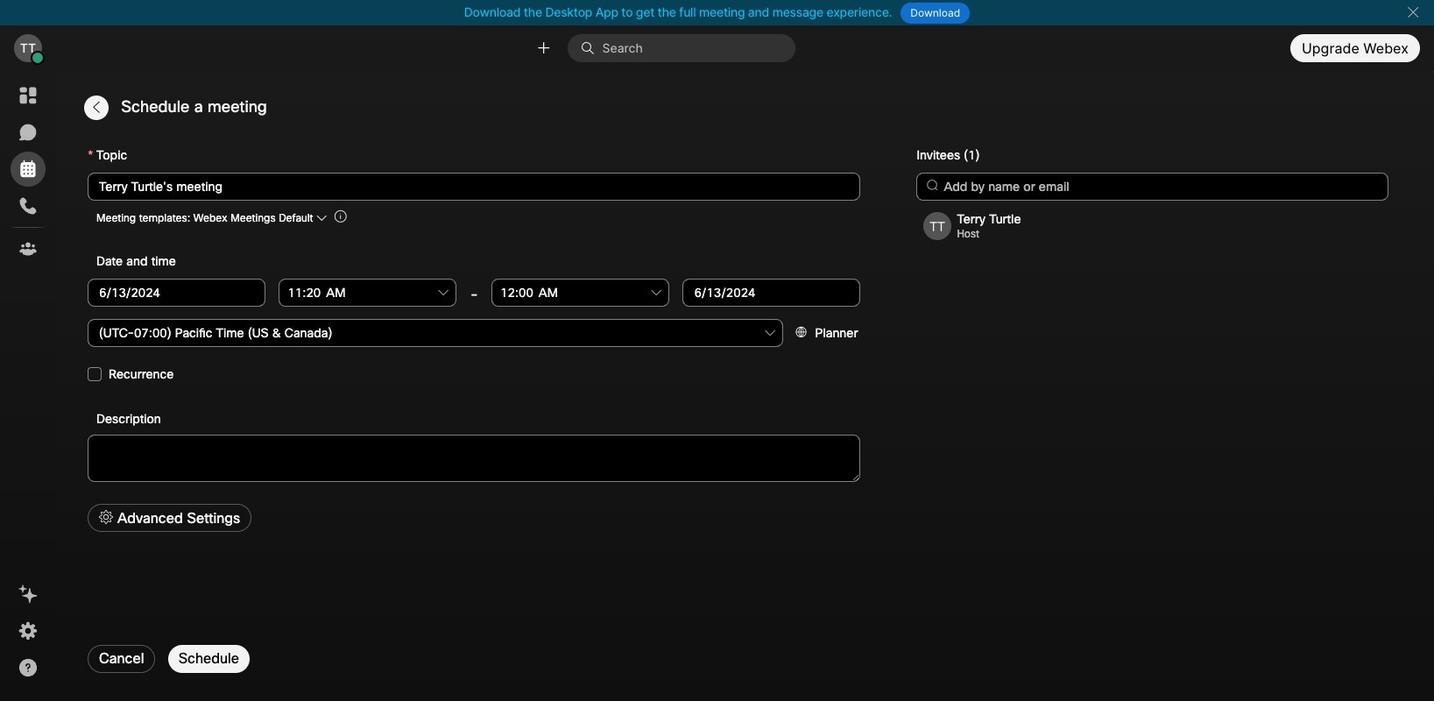 Task type: locate. For each thing, give the bounding box(es) containing it.
calls image
[[18, 195, 39, 216]]

navigation
[[0, 71, 56, 701]]

webex tab list
[[11, 78, 46, 266]]

messaging, has no new notifications image
[[18, 122, 39, 143]]

cancel_16 image
[[1407, 5, 1420, 19]]

teams, has no new notifications image
[[18, 238, 39, 259]]

wrapper image up dashboard "image"
[[32, 52, 44, 64]]

wrapper image right the connect people image
[[581, 41, 602, 55]]

wrapper image
[[581, 41, 602, 55], [32, 52, 44, 64]]

help image
[[18, 657, 39, 678]]

0 horizontal spatial wrapper image
[[32, 52, 44, 64]]

connect people image
[[536, 40, 553, 57]]



Task type: describe. For each thing, give the bounding box(es) containing it.
1 horizontal spatial wrapper image
[[581, 41, 602, 55]]

dashboard image
[[18, 85, 39, 106]]

meetings image
[[18, 159, 39, 180]]

settings image
[[18, 620, 39, 641]]

what's new image
[[18, 584, 39, 605]]



Task type: vqa. For each thing, say whether or not it's contained in the screenshot.
Appearance tab
no



